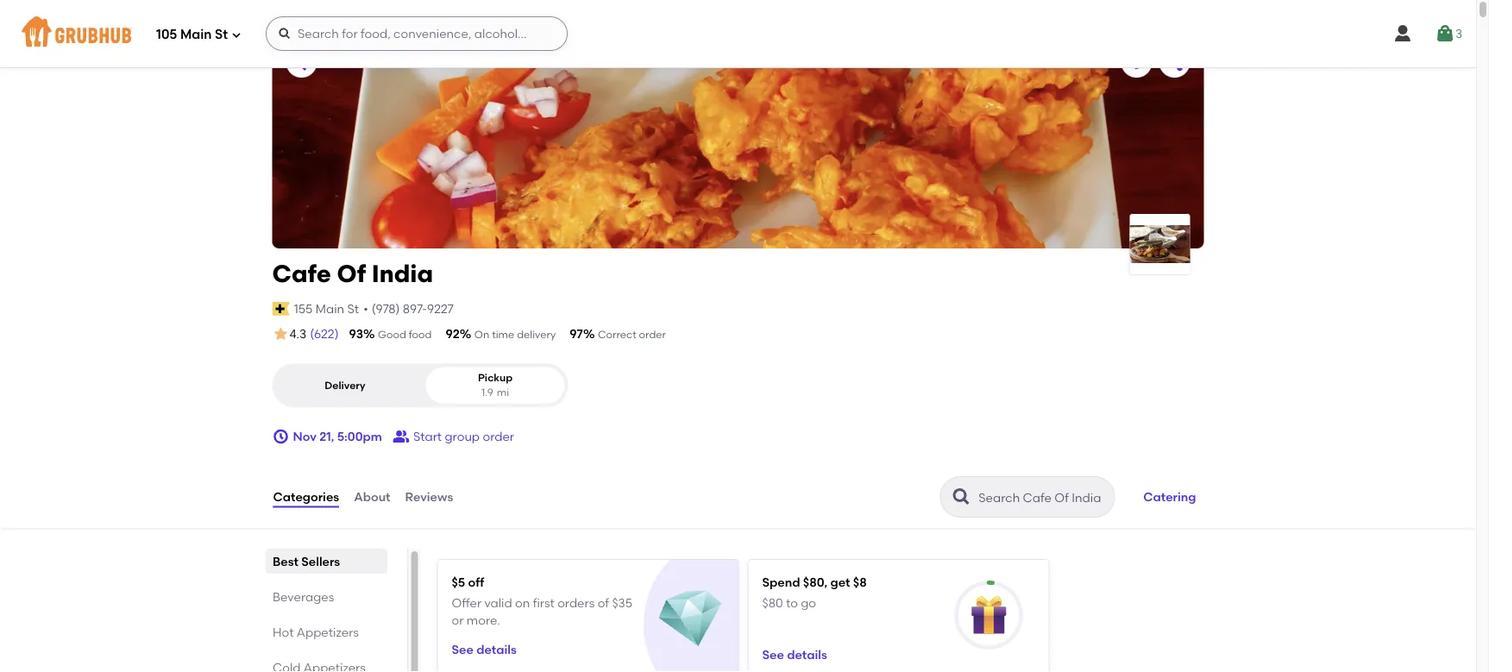 Task type: describe. For each thing, give the bounding box(es) containing it.
categories button
[[272, 467, 340, 529]]

share icon image
[[1165, 52, 1185, 73]]

(978)
[[372, 302, 400, 316]]

first
[[533, 596, 555, 611]]

97
[[570, 327, 583, 342]]

0 horizontal spatial svg image
[[278, 27, 292, 41]]

main navigation navigation
[[0, 0, 1477, 67]]

correct order
[[598, 329, 666, 341]]

of
[[337, 260, 366, 289]]

155 main st button
[[293, 300, 360, 319]]

save this restaurant image
[[1127, 52, 1147, 73]]

on
[[474, 329, 490, 341]]

Search for food, convenience, alcohol... search field
[[266, 16, 568, 51]]

get
[[831, 575, 850, 590]]

pickup
[[478, 372, 513, 384]]

to
[[786, 596, 798, 611]]

good food
[[378, 329, 432, 341]]

best
[[272, 555, 298, 569]]

order inside button
[[483, 430, 514, 444]]

1 horizontal spatial order
[[639, 329, 666, 341]]

best sellers tab
[[272, 553, 380, 571]]

delivery
[[517, 329, 556, 341]]

catering button
[[1136, 479, 1204, 517]]

go
[[801, 596, 816, 611]]

about button
[[353, 467, 391, 529]]

food
[[409, 329, 432, 341]]

categories
[[273, 490, 339, 505]]

1.9
[[482, 387, 493, 399]]

more.
[[467, 614, 500, 628]]

offer
[[452, 596, 482, 611]]

details for $80
[[787, 648, 827, 662]]

star icon image
[[272, 326, 290, 343]]

reviews button
[[404, 467, 454, 529]]

spend
[[762, 575, 800, 590]]

92
[[446, 327, 460, 342]]

correct
[[598, 329, 637, 341]]

appetizers
[[296, 625, 358, 640]]

cafe
[[272, 260, 331, 289]]

105 main st
[[156, 27, 228, 42]]

hot appetizers
[[272, 625, 358, 640]]

beverages
[[272, 590, 334, 605]]

pickup 1.9 mi
[[478, 372, 513, 399]]

$8
[[853, 575, 867, 590]]

of
[[598, 596, 609, 611]]

main for 155
[[316, 302, 344, 316]]

group
[[445, 430, 480, 444]]

people icon image
[[393, 429, 410, 446]]

$35
[[612, 596, 633, 611]]

$80,
[[803, 575, 828, 590]]

nov 21, 5:00pm button
[[272, 422, 382, 453]]

(622)
[[310, 327, 339, 342]]

• (978) 897-9227
[[363, 302, 454, 316]]

897-
[[403, 302, 427, 316]]

•
[[363, 302, 368, 316]]

best sellers
[[272, 555, 340, 569]]

details for on
[[476, 643, 517, 657]]

4.3
[[290, 327, 306, 342]]

on
[[515, 596, 530, 611]]

sellers
[[301, 555, 340, 569]]



Task type: locate. For each thing, give the bounding box(es) containing it.
3
[[1456, 26, 1463, 41]]

st inside button
[[347, 302, 359, 316]]

cafe of india logo image
[[1130, 226, 1190, 264]]

or
[[452, 614, 464, 628]]

time
[[492, 329, 515, 341]]

svg image inside 3 button
[[1435, 23, 1456, 44]]

1 horizontal spatial st
[[347, 302, 359, 316]]

svg image
[[1435, 23, 1456, 44], [278, 27, 292, 41]]

0 horizontal spatial svg image
[[231, 30, 242, 40]]

0 horizontal spatial details
[[476, 643, 517, 657]]

nov 21, 5:00pm
[[293, 430, 382, 444]]

st for 155 main st
[[347, 302, 359, 316]]

st inside main navigation navigation
[[215, 27, 228, 42]]

1 horizontal spatial see details button
[[762, 640, 827, 671]]

$5
[[452, 575, 465, 590]]

beverages tab
[[272, 588, 380, 606]]

see details button down more.
[[452, 634, 517, 665]]

3 button
[[1435, 18, 1463, 49]]

0 horizontal spatial st
[[215, 27, 228, 42]]

svg image inside "nov 21, 5:00pm" button
[[272, 429, 290, 446]]

start group order button
[[393, 422, 514, 453]]

see down or
[[452, 643, 474, 657]]

main
[[180, 27, 212, 42], [316, 302, 344, 316]]

see down $80
[[762, 648, 784, 662]]

main inside navigation
[[180, 27, 212, 42]]

1 horizontal spatial svg image
[[1435, 23, 1456, 44]]

on time delivery
[[474, 329, 556, 341]]

0 vertical spatial order
[[639, 329, 666, 341]]

see details button for offer valid on first orders of $35 or more.
[[452, 634, 517, 665]]

see details for offer valid on first orders of $35 or more.
[[452, 643, 517, 657]]

about
[[354, 490, 391, 505]]

hot appetizers tab
[[272, 624, 380, 642]]

good
[[378, 329, 406, 341]]

1 vertical spatial main
[[316, 302, 344, 316]]

155
[[294, 302, 313, 316]]

catering
[[1144, 490, 1196, 505]]

0 horizontal spatial see details button
[[452, 634, 517, 665]]

save this restaurant button
[[1121, 47, 1152, 78]]

1 horizontal spatial main
[[316, 302, 344, 316]]

see details button
[[452, 634, 517, 665], [762, 640, 827, 671]]

see details down the to in the bottom right of the page
[[762, 648, 827, 662]]

start group order
[[413, 430, 514, 444]]

svg image right 105 main st
[[231, 30, 242, 40]]

0 vertical spatial main
[[180, 27, 212, 42]]

9227
[[427, 302, 454, 316]]

$80
[[762, 596, 783, 611]]

main for 105
[[180, 27, 212, 42]]

1 horizontal spatial see
[[762, 648, 784, 662]]

see details
[[452, 643, 517, 657], [762, 648, 827, 662]]

Search Cafe Of India search field
[[977, 490, 1109, 506]]

see for $80 to go
[[762, 648, 784, 662]]

5:00pm
[[337, 430, 382, 444]]

1 horizontal spatial details
[[787, 648, 827, 662]]

(978) 897-9227 button
[[372, 300, 454, 318]]

1 vertical spatial order
[[483, 430, 514, 444]]

delivery
[[325, 379, 366, 392]]

0 horizontal spatial main
[[180, 27, 212, 42]]

see for offer valid on first orders of $35 or more.
[[452, 643, 474, 657]]

see details down more.
[[452, 643, 517, 657]]

caret left icon image
[[291, 52, 312, 73]]

see details button down the to in the bottom right of the page
[[762, 640, 827, 671]]

tab
[[272, 659, 380, 672]]

105
[[156, 27, 177, 42]]

nov
[[293, 430, 317, 444]]

0 horizontal spatial see details
[[452, 643, 517, 657]]

promo image
[[659, 588, 722, 651]]

details down the go
[[787, 648, 827, 662]]

st right 105
[[215, 27, 228, 42]]

see details for $80 to go
[[762, 648, 827, 662]]

svg image
[[1393, 23, 1413, 44], [231, 30, 242, 40], [272, 429, 290, 446]]

start
[[413, 430, 442, 444]]

hot
[[272, 625, 293, 640]]

orders
[[558, 596, 595, 611]]

svg image left 3 button
[[1393, 23, 1413, 44]]

21,
[[319, 430, 334, 444]]

order
[[639, 329, 666, 341], [483, 430, 514, 444]]

93
[[349, 327, 363, 342]]

spend $80, get $8 $80 to go
[[762, 575, 867, 611]]

see
[[452, 643, 474, 657], [762, 648, 784, 662]]

1 horizontal spatial svg image
[[272, 429, 290, 446]]

0 horizontal spatial see
[[452, 643, 474, 657]]

details
[[476, 643, 517, 657], [787, 648, 827, 662]]

st left •
[[347, 302, 359, 316]]

reviews
[[405, 490, 453, 505]]

1 horizontal spatial see details
[[762, 648, 827, 662]]

india
[[372, 260, 433, 289]]

svg image left nov
[[272, 429, 290, 446]]

0 horizontal spatial order
[[483, 430, 514, 444]]

option group
[[272, 364, 568, 408]]

main inside button
[[316, 302, 344, 316]]

main up (622)
[[316, 302, 344, 316]]

main right 105
[[180, 27, 212, 42]]

valid
[[484, 596, 512, 611]]

0 vertical spatial st
[[215, 27, 228, 42]]

mi
[[497, 387, 509, 399]]

subscription pass image
[[272, 302, 290, 316]]

st for 105 main st
[[215, 27, 228, 42]]

off
[[468, 575, 484, 590]]

see details button for $80 to go
[[762, 640, 827, 671]]

1 vertical spatial st
[[347, 302, 359, 316]]

order right group at left bottom
[[483, 430, 514, 444]]

155 main st
[[294, 302, 359, 316]]

st
[[215, 27, 228, 42], [347, 302, 359, 316]]

option group containing pickup
[[272, 364, 568, 408]]

order right the correct
[[639, 329, 666, 341]]

2 horizontal spatial svg image
[[1393, 23, 1413, 44]]

cafe of india
[[272, 260, 433, 289]]

details down more.
[[476, 643, 517, 657]]

$5 off offer valid on first orders of $35 or more.
[[452, 575, 633, 628]]

reward icon image
[[970, 597, 1008, 635]]

search icon image
[[951, 487, 972, 508]]



Task type: vqa. For each thing, say whether or not it's contained in the screenshot.
right See
yes



